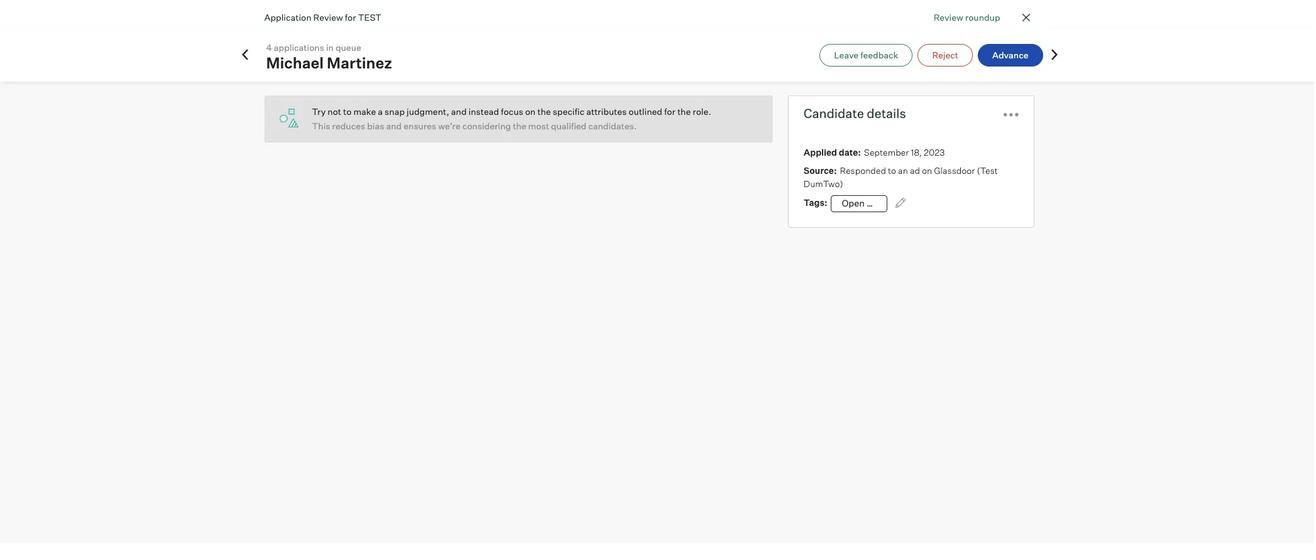 Task type: describe. For each thing, give the bounding box(es) containing it.
next image
[[1048, 48, 1061, 61]]

roundup
[[965, 12, 1000, 23]]

in
[[326, 42, 334, 52]]

most
[[528, 121, 549, 131]]

responded to an ad on glassdoor (test dumtwo)
[[804, 165, 998, 189]]

applied date: september 18, 2023
[[804, 147, 945, 158]]

this
[[312, 121, 330, 131]]

close image
[[1018, 10, 1034, 25]]

add a candidate tag image
[[895, 198, 905, 208]]

a
[[378, 106, 383, 117]]

application review for test
[[264, 12, 381, 23]]

advance
[[992, 49, 1028, 60]]

review roundup
[[934, 12, 1000, 23]]

try
[[312, 106, 326, 117]]

snap
[[385, 106, 405, 117]]

feedback
[[860, 49, 898, 60]]

next element
[[1048, 48, 1061, 62]]

tags:
[[804, 197, 827, 208]]

queue
[[336, 42, 361, 52]]

application
[[264, 12, 311, 23]]

not
[[328, 106, 341, 117]]

2 review from the left
[[313, 12, 343, 23]]

2023
[[924, 147, 945, 158]]

applied
[[804, 147, 837, 158]]

focus
[[501, 106, 523, 117]]

leave feedback
[[834, 49, 898, 60]]

18,
[[911, 147, 922, 158]]

instead
[[469, 106, 499, 117]]

4 applications in queue michael martinez
[[266, 42, 392, 72]]

qualified
[[551, 121, 586, 131]]

dumtwo)
[[804, 178, 843, 189]]

source:
[[804, 165, 837, 176]]

to inside responded to an ad on glassdoor (test dumtwo)
[[888, 165, 896, 176]]

martinez
[[327, 53, 392, 72]]

candidate actions image
[[1004, 113, 1019, 117]]

bias
[[367, 121, 384, 131]]

4
[[266, 42, 272, 52]]

test
[[358, 12, 381, 23]]

review roundup link
[[934, 11, 1000, 24]]

considering
[[462, 121, 511, 131]]

1 horizontal spatial and
[[451, 106, 467, 117]]

reject
[[932, 49, 958, 60]]

michael
[[266, 53, 324, 72]]

1 horizontal spatial the
[[537, 106, 551, 117]]

judgment,
[[407, 106, 449, 117]]

ensures
[[404, 121, 436, 131]]

specific
[[553, 106, 584, 117]]

outlined
[[629, 106, 662, 117]]



Task type: vqa. For each thing, say whether or not it's contained in the screenshot.
Connect for Outlook
no



Task type: locate. For each thing, give the bounding box(es) containing it.
on up "most"
[[525, 106, 536, 117]]

reduces
[[332, 121, 365, 131]]

2 horizontal spatial the
[[677, 106, 691, 117]]

for right outlined
[[664, 106, 676, 117]]

1 vertical spatial on
[[922, 165, 932, 176]]

attributes
[[586, 106, 627, 117]]

advance button
[[978, 44, 1043, 66]]

reject button
[[918, 44, 973, 66]]

1 vertical spatial for
[[664, 106, 676, 117]]

1 review from the left
[[934, 12, 963, 23]]

candidate actions element
[[1004, 102, 1019, 124]]

to left an
[[888, 165, 896, 176]]

previous element
[[239, 48, 251, 62]]

the
[[537, 106, 551, 117], [677, 106, 691, 117], [513, 121, 526, 131]]

on right ad
[[922, 165, 932, 176]]

review
[[934, 12, 963, 23], [313, 12, 343, 23]]

for left test
[[345, 12, 356, 23]]

leave feedback button
[[820, 44, 913, 66]]

ad
[[910, 165, 920, 176]]

0 horizontal spatial review
[[313, 12, 343, 23]]

the down focus at the left
[[513, 121, 526, 131]]

0 vertical spatial to
[[343, 106, 352, 117]]

an
[[898, 165, 908, 176]]

glassdoor
[[934, 165, 975, 176]]

candidate details
[[804, 106, 906, 121]]

0 horizontal spatial for
[[345, 12, 356, 23]]

role.
[[693, 106, 711, 117]]

0 vertical spatial and
[[451, 106, 467, 117]]

responded
[[840, 165, 886, 176]]

for
[[345, 12, 356, 23], [664, 106, 676, 117]]

on
[[525, 106, 536, 117], [922, 165, 932, 176]]

on inside responded to an ad on glassdoor (test dumtwo)
[[922, 165, 932, 176]]

1 vertical spatial to
[[888, 165, 896, 176]]

leave
[[834, 49, 859, 60]]

date:
[[839, 147, 861, 158]]

try not to make a snap judgment, and instead focus on the specific attributes outlined for the role. this reduces bias and ensures we're considering the most qualified candidates.
[[312, 106, 711, 131]]

applications
[[274, 42, 324, 52]]

the left role.
[[677, 106, 691, 117]]

september
[[864, 147, 909, 158]]

1 horizontal spatial to
[[888, 165, 896, 176]]

details
[[867, 106, 906, 121]]

candidate
[[804, 106, 864, 121]]

0 vertical spatial on
[[525, 106, 536, 117]]

we're
[[438, 121, 461, 131]]

review up in
[[313, 12, 343, 23]]

0 horizontal spatial to
[[343, 106, 352, 117]]

to right not
[[343, 106, 352, 117]]

1 horizontal spatial for
[[664, 106, 676, 117]]

1 horizontal spatial on
[[922, 165, 932, 176]]

michael martinez link
[[266, 53, 392, 72]]

1 vertical spatial and
[[386, 121, 402, 131]]

on inside try not to make a snap judgment, and instead focus on the specific attributes outlined for the role. this reduces bias and ensures we're considering the most qualified candidates.
[[525, 106, 536, 117]]

candidates.
[[588, 121, 637, 131]]

0 horizontal spatial on
[[525, 106, 536, 117]]

(test
[[977, 165, 998, 176]]

the up "most"
[[537, 106, 551, 117]]

0 vertical spatial for
[[345, 12, 356, 23]]

0 horizontal spatial the
[[513, 121, 526, 131]]

0 horizontal spatial and
[[386, 121, 402, 131]]

for inside try not to make a snap judgment, and instead focus on the specific attributes outlined for the role. this reduces bias and ensures we're considering the most qualified candidates.
[[664, 106, 676, 117]]

to
[[343, 106, 352, 117], [888, 165, 896, 176]]

and down snap
[[386, 121, 402, 131]]

previous image
[[239, 48, 251, 61]]

and up we're
[[451, 106, 467, 117]]

review left roundup
[[934, 12, 963, 23]]

and
[[451, 106, 467, 117], [386, 121, 402, 131]]

make
[[353, 106, 376, 117]]

1 horizontal spatial review
[[934, 12, 963, 23]]

to inside try not to make a snap judgment, and instead focus on the specific attributes outlined for the role. this reduces bias and ensures we're considering the most qualified candidates.
[[343, 106, 352, 117]]



